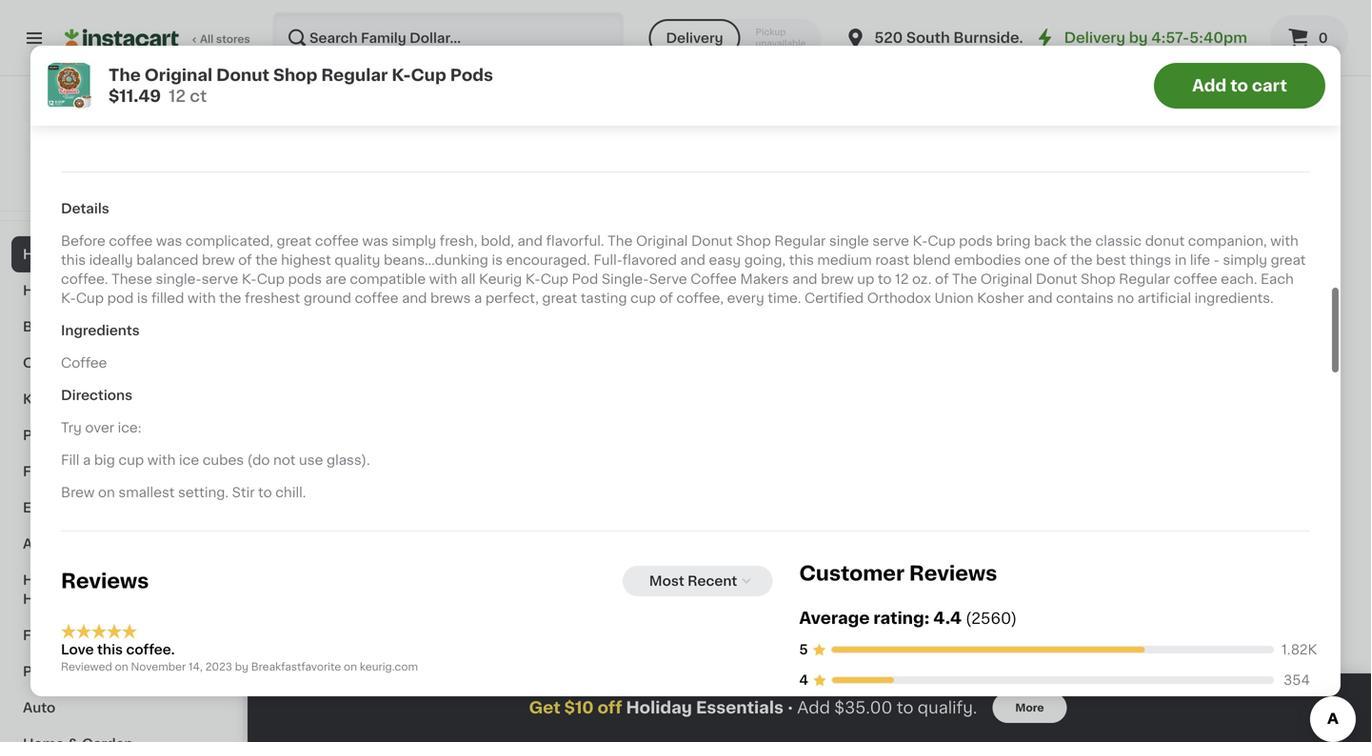 Task type: locate. For each thing, give the bounding box(es) containing it.
0 horizontal spatial 1
[[297, 528, 305, 548]]

pods left 0.31 on the left top of the page
[[450, 67, 494, 83]]

0 vertical spatial great
[[277, 234, 312, 248]]

instacart logo image
[[65, 27, 179, 50]]

1 vertical spatial 5
[[800, 643, 809, 656]]

supplies inside "link"
[[80, 393, 139, 406]]

1 up café
[[1183, 229, 1192, 249]]

coffee. up november
[[126, 643, 175, 657]]

product group containing 11
[[286, 57, 448, 323]]

0 horizontal spatial delivery
[[666, 31, 724, 45]]

19 for caterer's
[[662, 529, 674, 540]]

1 vertical spatial a
[[83, 453, 91, 467]]

1 horizontal spatial many
[[1191, 647, 1221, 657]]

apparel & accessories link
[[11, 526, 232, 562]]

get
[[529, 700, 561, 716]]

None search field
[[272, 11, 625, 65]]

medium inside mcdonald's mccafé premium medium roast k- cup pods
[[335, 27, 390, 41]]

keurig.com
[[360, 662, 418, 672]]

to left cart
[[1231, 78, 1249, 94]]

5+
[[323, 292, 340, 305]]

1 horizontal spatial 5
[[1005, 229, 1019, 249]]

paper mate pens, felt tip, medium point (0.7 mm)
[[995, 254, 1143, 305]]

-
[[1214, 253, 1220, 267]]

oz
[[110, 64, 122, 74], [530, 64, 542, 74]]

the up pens,
[[1071, 234, 1093, 248]]

1 horizontal spatial holiday
[[626, 700, 693, 716]]

view
[[65, 164, 91, 175]]

by for interiors
[[699, 254, 716, 267]]

ct down all
[[190, 88, 207, 104]]

care
[[86, 665, 119, 678]]

2 vertical spatial regular
[[1120, 272, 1171, 286]]

café
[[1172, 254, 1204, 267]]

donut
[[216, 67, 270, 83], [692, 234, 733, 248], [1037, 272, 1078, 286], [1078, 554, 1120, 567]]

office
[[23, 356, 66, 370]]

(53)
[[1242, 294, 1264, 304]]

1 horizontal spatial delivery
[[1065, 31, 1126, 45]]

this inside love this coffee. reviewed on november 14, 2023 by breakfastfavorite on keurig.com
[[97, 643, 123, 657]]

cup right snickers
[[1109, 573, 1136, 586]]

request button
[[535, 685, 619, 719]]

stock up family dollar logo
[[125, 83, 155, 93]]

5 inside product "group"
[[1005, 229, 1019, 249]]

coffee inside green mountain coffee roasters breakfast blend
[[928, 254, 975, 267]]

coffee up quality
[[315, 234, 359, 248]]

of down complicated,
[[238, 253, 252, 267]]

pods inside the original donut shop regular k-cup pods $11.49 12 ct
[[450, 67, 494, 83]]

the up union
[[953, 272, 978, 286]]

2 horizontal spatial 1
[[1183, 229, 1192, 249]]

k- inside mcdonald's mccafé premium medium roast k- cup pods
[[435, 27, 451, 41]]

by down items
[[1130, 31, 1149, 45]]

2 oz from the left
[[530, 64, 542, 74]]

embodies
[[955, 253, 1022, 267]]

0 horizontal spatial was
[[156, 234, 182, 248]]

pen
[[463, 273, 489, 286]]

$ for the original donut shop snickers k-cup pods
[[999, 529, 1005, 540]]

is down bold,
[[492, 253, 503, 267]]

69
[[680, 230, 695, 240]]

19 inside $ 5 19
[[1021, 230, 1033, 240]]

$ 2 29
[[467, 229, 503, 249]]

11 for green
[[828, 229, 846, 249]]

donut down mate
[[1037, 272, 1078, 286]]

1 horizontal spatial a
[[475, 291, 482, 305]]

supplies up try over ice:
[[80, 393, 139, 406]]

$ 43 69
[[644, 229, 695, 249]]

great
[[277, 234, 312, 248], [1272, 253, 1307, 267], [543, 291, 578, 305]]

party & gift supplies
[[23, 429, 167, 442]]

1 horizontal spatial was
[[362, 234, 389, 248]]

medium down mccafé
[[335, 27, 390, 41]]

1 horizontal spatial pods
[[450, 67, 494, 83]]

donut down stores
[[216, 67, 270, 83]]

delivery by 4:57-5:40pm link
[[1034, 27, 1248, 50]]

1 up caterer's
[[651, 528, 660, 548]]

a
[[475, 291, 482, 305], [83, 453, 91, 467]]

1 vertical spatial pods
[[450, 67, 494, 83]]

1 horizontal spatial stock
[[905, 610, 935, 621]]

1 vertical spatial great
[[1272, 253, 1307, 267]]

$ inside $ 2 29
[[467, 230, 474, 240]]

setting.
[[178, 486, 229, 499]]

medium inside paper mate pens, felt tip, medium point (0.7 mm)
[[1022, 273, 1077, 286]]

x left 0.31 on the left top of the page
[[496, 64, 503, 74]]

matic
[[286, 273, 324, 286]]

medium down mate
[[1022, 273, 1077, 286]]

0 vertical spatial holiday
[[23, 248, 76, 261]]

19 for café
[[1193, 230, 1205, 240]]

0 vertical spatial 5
[[1005, 229, 1019, 249]]

ingredients.
[[1195, 291, 1275, 305]]

0 horizontal spatial coffee.
[[61, 272, 108, 286]]

0 horizontal spatial serve
[[202, 272, 238, 286]]

1 vertical spatial coffee.
[[126, 643, 175, 657]]

customer reviews
[[800, 563, 998, 583]]

ingredients
[[61, 324, 140, 337]]

shop inside the original donut shop regular k-cup pods $11.49 12 ct
[[273, 67, 318, 83]]

1 vertical spatial essentials
[[696, 700, 784, 716]]

great up highest
[[277, 234, 312, 248]]

0 vertical spatial stock
[[125, 83, 155, 93]]

lamplight
[[817, 554, 884, 567]]

(do
[[247, 453, 270, 467]]

pods for the original donut shop snickers k-cup pods
[[995, 592, 1029, 605]]

in left 1.82k on the right bottom of the page
[[1224, 647, 1233, 657]]

essentials inside treatment tracker modal dialog
[[696, 700, 784, 716]]

1 vertical spatial brew
[[821, 272, 854, 286]]

by inside interiors by design solid-color shag area rugs
[[699, 254, 716, 267]]

$ for paper mate pens, felt tip, medium point (0.7 mm)
[[999, 230, 1005, 240]]

this down drink
[[97, 643, 123, 657]]

1 horizontal spatial coffee.
[[126, 643, 175, 657]]

treatment tracker modal dialog
[[248, 674, 1372, 742]]

1.82k
[[1282, 643, 1318, 656]]

cup up freshest at the left top of page
[[257, 272, 285, 286]]

auto link
[[11, 690, 232, 726]]

great up each
[[1272, 253, 1307, 267]]

0 vertical spatial a
[[475, 291, 482, 305]]

green
[[817, 254, 859, 267]]

1 horizontal spatial essentials
[[696, 700, 784, 716]]

regular down mcdonald's mccafé premium medium roast k- cup pods
[[321, 67, 388, 83]]

the left freshest at the left top of page
[[219, 291, 242, 305]]

cup down roast
[[411, 67, 447, 83]]

shop down 10
[[53, 104, 89, 117]]

1 horizontal spatial ct
[[286, 83, 297, 93]]

$ 1 19 up café
[[1176, 229, 1205, 249]]

1 vertical spatial medium
[[1022, 273, 1077, 286]]

coffee inside café bustelo instant coffee
[[1172, 273, 1218, 286]]

0 vertical spatial many in stock
[[80, 83, 155, 93]]

$ 4 89
[[821, 528, 859, 548]]

1 vertical spatial 4
[[800, 673, 809, 687]]

all stores
[[200, 34, 250, 44]]

0 vertical spatial serve
[[873, 234, 910, 248]]

donut inside the original donut shop snickers k-cup pods
[[1078, 554, 1120, 567]]

2 horizontal spatial stock
[[1236, 647, 1266, 657]]

2 vertical spatial by
[[235, 662, 249, 672]]

0 vertical spatial by
[[1130, 31, 1149, 45]]

artificial
[[1138, 291, 1192, 305]]

many in stock left 1.82k on the right bottom of the page
[[1191, 647, 1266, 657]]

delivery by 4:57-5:40pm
[[1065, 31, 1248, 45]]

brew down the "green"
[[821, 272, 854, 286]]

4 up the get $10 off holiday essentials • add $35.00 to qualify.
[[800, 673, 809, 687]]

ct down premium
[[286, 83, 297, 93]]

0 horizontal spatial 12 ct
[[272, 83, 297, 93]]

0 vertical spatial many
[[80, 83, 110, 93]]

supplies up "floral" link
[[107, 429, 167, 442]]

design
[[720, 254, 767, 267]]

see eligible items button
[[995, 5, 1157, 38]]

1 vertical spatial regular
[[775, 234, 826, 248]]

5 up paper at the right of the page
[[1005, 229, 1019, 249]]

& left craft
[[70, 356, 81, 370]]

add button
[[369, 62, 442, 97], [1255, 62, 1328, 97], [369, 685, 442, 719], [723, 685, 797, 719], [900, 685, 974, 719], [1077, 685, 1151, 719], [1255, 685, 1328, 719]]

the up (2560)
[[995, 554, 1020, 567]]

1 horizontal spatial many in stock
[[1191, 647, 1266, 657]]

$ inside $ 5 19
[[999, 230, 1005, 240]]

1 vertical spatial simply
[[1224, 253, 1268, 267]]

pods down hasbro
[[288, 272, 322, 286]]

snickers
[[1033, 573, 1090, 586]]

original up snickers
[[1023, 554, 1075, 567]]

1 horizontal spatial simply
[[1224, 253, 1268, 267]]

& for accessories
[[80, 537, 91, 551]]

0 vertical spatial essentials
[[79, 248, 149, 261]]

coffee. down holiday essentials
[[61, 272, 108, 286]]

oz.
[[913, 272, 932, 286]]

was up gaming
[[362, 234, 389, 248]]

reviews down apparel & accessories
[[61, 571, 149, 591]]

2 horizontal spatial ct
[[1008, 628, 1019, 638]]

& left gift
[[63, 429, 74, 442]]

$ 11 49 for green
[[821, 229, 862, 249]]

49 for hasbro
[[316, 230, 331, 240]]

the inside the original donut shop snickers k-cup pods
[[995, 554, 1020, 567]]

with down o-
[[429, 272, 458, 286]]

0 horizontal spatial $ 1 19
[[290, 528, 319, 548]]

holiday inside treatment tracker modal dialog
[[626, 700, 693, 716]]

$ inside $ 43 69
[[644, 230, 651, 240]]

kitchen supplies
[[23, 393, 139, 406]]

corner
[[705, 554, 751, 567]]

pods inside mcdonald's mccafé premium medium roast k- cup pods
[[303, 46, 337, 60]]

0 horizontal spatial 5
[[800, 643, 809, 656]]

big
[[94, 453, 115, 467]]

essentials left •
[[696, 700, 784, 716]]

a inside the before coffee was complicated, great coffee was simply fresh, bold, and flavorful. the original donut shop regular single serve k-cup pods bring back the classic donut companion, with this ideally balanced brew of the highest quality beans...dunking is encouraged. full-flavored and easy going, this medium roast blend embodies one of the best things in life - simply great coffee. these single-serve k-cup pods are compatible with all keurig k-cup pod single-serve coffee makers and brew up to 12 oz. of the original donut shop regular coffee each. each k-cup pod is filled with the freshest ground coffee and brews a perfect, great tasting cup of coffee, every time. certified orthodox union kosher and contains no artificial ingredients.
[[475, 291, 482, 305]]

1 horizontal spatial is
[[492, 253, 503, 267]]

49 for the
[[1025, 529, 1040, 540]]

0 horizontal spatial in
[[113, 83, 123, 93]]

many down 0.37
[[80, 83, 110, 93]]

no
[[1118, 291, 1135, 305]]

many left 1.82k on the right bottom of the page
[[1191, 647, 1221, 657]]

electronics link
[[11, 490, 232, 526]]

delivery inside button
[[666, 31, 724, 45]]

of down "back"
[[1054, 253, 1068, 267]]

0 horizontal spatial brew
[[202, 253, 235, 267]]

food & drink link
[[11, 617, 232, 654]]

off
[[598, 700, 623, 716]]

& up love
[[61, 629, 72, 642]]

& for drink
[[61, 629, 72, 642]]

1 horizontal spatial 1
[[651, 528, 660, 548]]

rating:
[[874, 610, 930, 626]]

regular down the things
[[1120, 272, 1171, 286]]

x for 10
[[75, 64, 82, 74]]

1 vertical spatial is
[[137, 291, 148, 305]]

paper
[[995, 254, 1034, 267]]

x right 10
[[75, 64, 82, 74]]

was up balanced at the top of the page
[[156, 234, 182, 248]]

1 horizontal spatial medium
[[1022, 273, 1077, 286]]

lamp
[[886, 573, 924, 586]]

0 vertical spatial medium
[[335, 27, 390, 41]]

0 horizontal spatial x
[[75, 64, 82, 74]]

bustelo
[[1207, 254, 1258, 267]]

cup down encouraged.
[[541, 272, 569, 286]]

plates
[[640, 573, 682, 586]]

1 oz from the left
[[110, 64, 122, 74]]

apparel
[[23, 537, 76, 551]]

12 inside the before coffee was complicated, great coffee was simply fresh, bold, and flavorful. the original donut shop regular single serve k-cup pods bring back the classic donut companion, with this ideally balanced brew of the highest quality beans...dunking is encouraged. full-flavored and easy going, this medium roast blend embodies one of the best things in life - simply great coffee. these single-serve k-cup pods are compatible with all keurig k-cup pod single-serve coffee makers and brew up to 12 oz. of the original donut shop regular coffee each. each k-cup pod is filled with the freshest ground coffee and brews a perfect, great tasting cup of coffee, every time. certified orthodox union kosher and contains no artificial ingredients.
[[896, 272, 909, 286]]

full-
[[594, 253, 623, 267]]

pods up (2560)
[[995, 592, 1029, 605]]

0
[[1319, 31, 1329, 45]]

1 horizontal spatial oz
[[530, 64, 542, 74]]

essentials
[[79, 248, 149, 261], [696, 700, 784, 716]]

12 ct
[[272, 83, 297, 93], [995, 628, 1019, 638]]

12 up orthodox
[[896, 272, 909, 286]]

k- right roast
[[435, 27, 451, 41]]

medium
[[818, 253, 873, 267]]

x for 12
[[496, 64, 503, 74]]

2 horizontal spatial regular
[[1120, 272, 1171, 286]]

o-
[[426, 254, 444, 267]]

roast
[[393, 27, 432, 41]]

product group containing 5
[[995, 57, 1157, 323]]

2 x from the left
[[496, 64, 503, 74]]

these
[[112, 272, 152, 286]]

0 horizontal spatial holiday
[[23, 248, 76, 261]]

of down serve
[[660, 291, 674, 305]]

k- right snickers
[[1094, 573, 1109, 586]]

& down accessories
[[163, 574, 174, 587]]

coffee down compatible
[[355, 291, 399, 305]]

to right "stir"
[[258, 486, 272, 499]]

orthodox
[[868, 291, 932, 305]]

0 vertical spatial supplies
[[80, 393, 139, 406]]

& right apparel
[[80, 537, 91, 551]]

1 vertical spatial serve
[[202, 272, 238, 286]]

ground
[[304, 291, 352, 305]]

1 x from the left
[[75, 64, 82, 74]]

1 vertical spatial holiday
[[626, 700, 693, 716]]

1 vertical spatial pods
[[288, 272, 322, 286]]

1 horizontal spatial serve
[[873, 234, 910, 248]]

0 horizontal spatial pods
[[288, 272, 322, 286]]

lamplight unscented ellipse oil lamp
[[817, 554, 961, 586]]

89
[[844, 529, 859, 540]]

0 horizontal spatial 4
[[800, 673, 809, 687]]

most recent button
[[623, 566, 773, 596]]

0 horizontal spatial a
[[83, 453, 91, 467]]

shop link
[[11, 91, 232, 130]]

5 down average
[[800, 643, 809, 656]]

of
[[238, 253, 252, 267], [1054, 253, 1068, 267], [936, 272, 949, 286], [660, 291, 674, 305], [892, 610, 903, 621]]

coffee down café
[[1172, 273, 1218, 286]]

1 horizontal spatial this
[[97, 643, 123, 657]]

$10
[[565, 700, 594, 716]]

reviewed
[[61, 662, 112, 672]]

cup left pod
[[76, 291, 104, 305]]

original inside the original donut shop regular k-cup pods $11.49 12 ct
[[145, 67, 213, 83]]

11 for hasbro
[[297, 229, 314, 249]]

regular inside the original donut shop regular k-cup pods $11.49 12 ct
[[321, 67, 388, 83]]

1 vertical spatial in
[[1176, 253, 1187, 267]]

likely out of stock
[[837, 610, 935, 621]]

with down single-
[[188, 291, 216, 305]]

more
[[1016, 703, 1045, 713]]

2 vertical spatial in
[[1224, 647, 1233, 657]]

this
[[61, 253, 86, 267], [790, 253, 814, 267], [97, 643, 123, 657]]

10 x 0.37 oz
[[61, 64, 122, 74]]

pods down premium
[[303, 46, 337, 60]]

0 vertical spatial simply
[[392, 234, 436, 248]]

12 right $11.49
[[169, 88, 186, 104]]

try
[[61, 421, 82, 434]]

0 horizontal spatial regular
[[321, 67, 388, 83]]

cup down 'solid-'
[[631, 291, 656, 305]]

0 vertical spatial pods
[[960, 234, 993, 248]]

1 horizontal spatial x
[[496, 64, 503, 74]]

0 vertical spatial coffee.
[[61, 272, 108, 286]]

personal care link
[[11, 654, 232, 690]]

& inside 'link'
[[61, 629, 72, 642]]

1 horizontal spatial brew
[[821, 272, 854, 286]]

1 horizontal spatial by
[[699, 254, 716, 267]]

use
[[299, 453, 323, 467]]

by inside love this coffee. reviewed on november 14, 2023 by breakfastfavorite on keurig.com
[[235, 662, 249, 672]]

pods inside the original donut shop snickers k-cup pods
[[995, 592, 1029, 605]]

original down all stores 'link'
[[145, 67, 213, 83]]

to inside treatment tracker modal dialog
[[897, 700, 914, 716]]

baby
[[23, 320, 59, 333]]

service type group
[[649, 19, 822, 57]]

ct down (2560)
[[1008, 628, 1019, 638]]

by for delivery
[[1130, 31, 1149, 45]]

simply up each.
[[1224, 253, 1268, 267]]

on right brew
[[98, 486, 115, 499]]

2 horizontal spatial pods
[[995, 592, 1029, 605]]

ice
[[179, 453, 199, 467]]

product group
[[286, 57, 448, 323], [995, 57, 1157, 323], [1172, 57, 1334, 322], [286, 679, 448, 742], [463, 679, 625, 742], [640, 679, 802, 742], [817, 679, 979, 742], [995, 679, 1157, 742], [1172, 679, 1334, 742]]

$ inside $ 4 89
[[821, 529, 828, 540]]

1 horizontal spatial in
[[1176, 253, 1187, 267]]

cup inside the before coffee was complicated, great coffee was simply fresh, bold, and flavorful. the original donut shop regular single serve k-cup pods bring back the classic donut companion, with this ideally balanced brew of the highest quality beans...dunking is encouraged. full-flavored and easy going, this medium roast blend embodies one of the best things in life - simply great coffee. these single-serve k-cup pods are compatible with all keurig k-cup pod single-serve coffee makers and brew up to 12 oz. of the original donut shop regular coffee each. each k-cup pod is filled with the freshest ground coffee and brews a perfect, great tasting cup of coffee, every time. certified orthodox union kosher and contains no artificial ingredients.
[[631, 291, 656, 305]]

2 horizontal spatial in
[[1224, 647, 1233, 657]]

0 horizontal spatial cup
[[119, 453, 144, 467]]

2 horizontal spatial $ 1 19
[[1176, 229, 1205, 249]]

1 horizontal spatial regular
[[775, 234, 826, 248]]

holiday down before
[[23, 248, 76, 261]]

on down food & drink 'link'
[[115, 662, 128, 672]]

on
[[98, 486, 115, 499], [115, 662, 128, 672], [344, 662, 357, 672]]

food
[[23, 629, 58, 642]]

oz right 0.31 on the left top of the page
[[530, 64, 542, 74]]

19 up life
[[1193, 230, 1205, 240]]

19 up caterer's
[[662, 529, 674, 540]]

brew down complicated,
[[202, 253, 235, 267]]

ct inside the original donut shop regular k-cup pods $11.49 12 ct
[[190, 88, 207, 104]]

hardware
[[23, 593, 89, 606]]

to right up in the top of the page
[[878, 272, 892, 286]]

donut up snickers
[[1078, 554, 1120, 567]]

in left life
[[1176, 253, 1187, 267]]

all
[[200, 34, 214, 44]]



Task type: vqa. For each thing, say whether or not it's contained in the screenshot.
7 item badge image
no



Task type: describe. For each thing, give the bounding box(es) containing it.
pods for the original donut shop regular k-cup pods $11.49 12 ct
[[450, 67, 494, 83]]

cup inside the original donut shop snickers k-cup pods
[[1109, 573, 1136, 586]]

items
[[1098, 15, 1136, 28]]

520 south burnside avenue
[[875, 31, 1079, 45]]

office & craft link
[[11, 345, 232, 381]]

1 vertical spatial many in stock
[[1191, 647, 1266, 657]]

and right mm)
[[1028, 291, 1053, 305]]

12 left 0.31 on the left top of the page
[[483, 64, 494, 74]]

roasters
[[817, 273, 877, 286]]

pop-
[[394, 254, 426, 267]]

improvement
[[68, 574, 160, 587]]

•
[[788, 700, 794, 715]]

oz for 12 x 0.31 oz
[[530, 64, 542, 74]]

flavored
[[623, 253, 677, 267]]

keurig
[[479, 272, 522, 286]]

49 for green
[[848, 230, 862, 240]]

easy
[[709, 253, 741, 267]]

1 horizontal spatial reviews
[[910, 563, 998, 583]]

mm)
[[995, 292, 1025, 305]]

rugs
[[640, 292, 675, 305]]

0.37
[[84, 64, 107, 74]]

up
[[858, 272, 875, 286]]

donut inside the original donut shop regular k-cup pods $11.49 12 ct
[[216, 67, 270, 83]]

shop inside the original donut shop snickers k-cup pods
[[995, 573, 1029, 586]]

makers
[[741, 272, 789, 286]]

1 horizontal spatial pods
[[960, 234, 993, 248]]

(1.22k)
[[342, 67, 379, 78]]

k- inside the original donut shop snickers k-cup pods
[[1094, 573, 1109, 586]]

most recent
[[650, 574, 738, 588]]

fill a big cup with ice cubes (do not use glass).
[[61, 453, 370, 467]]

single-
[[156, 272, 202, 286]]

$ for green mountain coffee roasters breakfast blend
[[821, 230, 828, 240]]

12 x 0.31 oz
[[483, 64, 542, 74]]

to inside button
[[1231, 78, 1249, 94]]

original inside the original donut shop snickers k-cup pods
[[1023, 554, 1075, 567]]

1 horizontal spatial 12 ct
[[995, 628, 1019, 638]]

solid-
[[640, 273, 680, 286]]

sharpie 0.8mm black pen
[[463, 254, 605, 286]]

19 down use
[[307, 529, 319, 540]]

delivery for delivery by 4:57-5:40pm
[[1065, 31, 1126, 45]]

to inside the before coffee was complicated, great coffee was simply fresh, bold, and flavorful. the original donut shop regular single serve k-cup pods bring back the classic donut companion, with this ideally balanced brew of the highest quality beans...dunking is encouraged. full-flavored and easy going, this medium roast blend embodies one of the best things in life - simply great coffee. these single-serve k-cup pods are compatible with all keurig k-cup pod single-serve coffee makers and brew up to 12 oz. of the original donut shop regular coffee each. each k-cup pod is filled with the freshest ground coffee and brews a perfect, great tasting cup of coffee, every time. certified orthodox union kosher and contains no artificial ingredients.
[[878, 272, 892, 286]]

burnside
[[954, 31, 1020, 45]]

interiors by design solid-color shag area rugs
[[640, 254, 787, 305]]

520
[[875, 31, 903, 45]]

with up instant
[[1271, 234, 1299, 248]]

and up 0.8mm at left
[[518, 234, 543, 248]]

with left ice
[[147, 453, 176, 467]]

1 vertical spatial stock
[[905, 610, 935, 621]]

$ for interiors by design solid-color shag area rugs
[[644, 230, 651, 240]]

game,
[[380, 273, 424, 286]]

shag
[[719, 273, 753, 286]]

0 vertical spatial in
[[113, 83, 123, 93]]

all
[[461, 272, 476, 286]]

11 for the
[[1005, 528, 1023, 548]]

on left the keurig.com
[[344, 662, 357, 672]]

12 inside the original donut shop regular k-cup pods $11.49 12 ct
[[169, 88, 186, 104]]

family dollar logo image
[[103, 99, 140, 135]]

k- up ingredients
[[61, 291, 76, 305]]

0 horizontal spatial is
[[137, 291, 148, 305]]

the original donut shop regular k-cup pods $11.49 12 ct
[[109, 67, 494, 104]]

cup inside the original donut shop regular k-cup pods $11.49 12 ct
[[411, 67, 447, 83]]

craft
[[84, 356, 119, 370]]

2 horizontal spatial this
[[790, 253, 814, 267]]

12 down premium
[[272, 83, 283, 93]]

4.4
[[934, 610, 962, 626]]

2 was from the left
[[362, 234, 389, 248]]

floral link
[[11, 454, 232, 490]]

mcdonald's
[[272, 8, 352, 22]]

$ 1 19 for café
[[1176, 229, 1205, 249]]

unscented
[[888, 554, 961, 567]]

mate
[[1037, 254, 1071, 267]]

accessories
[[94, 537, 179, 551]]

and up time.
[[793, 272, 818, 286]]

single-
[[602, 272, 649, 286]]

1 for café
[[1183, 229, 1192, 249]]

home improvement & hardware
[[23, 574, 174, 606]]

2023
[[206, 662, 232, 672]]

add inside add to cart button
[[1193, 78, 1227, 94]]

of right oz.
[[936, 272, 949, 286]]

policy
[[133, 164, 167, 175]]

$35.00
[[835, 700, 893, 716]]

coffee up the directions
[[61, 356, 107, 369]]

1 horizontal spatial great
[[543, 291, 578, 305]]

black
[[568, 254, 605, 267]]

electronics
[[23, 501, 101, 514]]

cup inside mcdonald's mccafé premium medium roast k- cup pods
[[272, 46, 300, 60]]

are
[[326, 272, 347, 286]]

serve
[[649, 272, 688, 286]]

hasbro
[[286, 254, 334, 267]]

complicated,
[[186, 234, 273, 248]]

delivery for delivery
[[666, 31, 724, 45]]

$ for sharpie 0.8mm black pen
[[467, 230, 474, 240]]

donut up easy at the top of page
[[692, 234, 733, 248]]

pricing
[[93, 164, 131, 175]]

k- down 0.8mm at left
[[526, 272, 541, 286]]

add to cart button
[[1155, 63, 1326, 109]]

shop down pens,
[[1081, 272, 1116, 286]]

$ 1 19 for caterer's
[[644, 528, 674, 548]]

south
[[907, 31, 951, 45]]

$ for hasbro gaming pop-o- matic trouble game, ages 5+
[[290, 230, 297, 240]]

ages
[[286, 292, 320, 305]]

caterer's corner salad plates
[[640, 554, 792, 586]]

coffee. inside the before coffee was complicated, great coffee was simply fresh, bold, and flavorful. the original donut shop regular single serve k-cup pods bring back the classic donut companion, with this ideally balanced brew of the highest quality beans...dunking is encouraged. full-flavored and easy going, this medium roast blend embodies one of the best things in life - simply great coffee. these single-serve k-cup pods are compatible with all keurig k-cup pod single-serve coffee makers and brew up to 12 oz. of the original donut shop regular coffee each. each k-cup pod is filled with the freshest ground coffee and brews a perfect, great tasting cup of coffee, every time. certified orthodox union kosher and contains no artificial ingredients.
[[61, 272, 108, 286]]

home improvement & hardware link
[[11, 562, 232, 617]]

product group containing 1
[[1172, 57, 1334, 322]]

original up interiors
[[636, 234, 688, 248]]

1 was from the left
[[156, 234, 182, 248]]

try over ice:
[[61, 421, 142, 434]]

1 horizontal spatial 4
[[828, 528, 842, 548]]

$ 11 49 for the
[[999, 528, 1040, 548]]

pods for mcdonald's mccafé premium medium roast k- cup pods
[[303, 46, 337, 60]]

coffee. inside love this coffee. reviewed on november 14, 2023 by breakfastfavorite on keurig.com
[[126, 643, 175, 657]]

chill.
[[276, 486, 306, 499]]

0 horizontal spatial great
[[277, 234, 312, 248]]

pod
[[107, 291, 134, 305]]

add to cart
[[1193, 78, 1288, 94]]

best
[[1097, 253, 1127, 267]]

the inside the original donut shop regular k-cup pods $11.49 12 ct
[[109, 67, 141, 83]]

2 horizontal spatial great
[[1272, 253, 1307, 267]]

1 for caterer's
[[651, 528, 660, 548]]

k- inside the original donut shop regular k-cup pods $11.49 12 ct
[[392, 67, 411, 83]]

0 vertical spatial brew
[[202, 253, 235, 267]]

quality
[[335, 253, 381, 267]]

(2560)
[[966, 611, 1018, 626]]

oz for 10 x 0.37 oz
[[110, 64, 122, 74]]

0 horizontal spatial essentials
[[79, 248, 149, 261]]

in inside the before coffee was complicated, great coffee was simply fresh, bold, and flavorful. the original donut shop regular single serve k-cup pods bring back the classic donut companion, with this ideally balanced brew of the highest quality beans...dunking is encouraged. full-flavored and easy going, this medium roast blend embodies one of the best things in life - simply great coffee. these single-serve k-cup pods are compatible with all keurig k-cup pod single-serve coffee makers and brew up to 12 oz. of the original donut shop regular coffee each. each k-cup pod is filled with the freshest ground coffee and brews a perfect, great tasting cup of coffee, every time. certified orthodox union kosher and contains no artificial ingredients.
[[1176, 253, 1187, 267]]

& inside "home improvement & hardware"
[[163, 574, 174, 587]]

0 horizontal spatial many
[[80, 83, 110, 93]]

home
[[23, 574, 64, 587]]

tip,
[[995, 273, 1019, 286]]

k- up freshest at the left top of page
[[242, 272, 257, 286]]

party & gift supplies link
[[11, 417, 232, 454]]

and down game,
[[402, 291, 427, 305]]

blend
[[913, 253, 951, 267]]

glass).
[[327, 453, 370, 467]]

brew
[[61, 486, 95, 499]]

0 horizontal spatial this
[[61, 253, 86, 267]]

smallest
[[118, 486, 175, 499]]

0 vertical spatial 12 ct
[[272, 83, 297, 93]]

average rating: 4.4 (2560)
[[800, 610, 1018, 626]]

shop up going, in the top of the page
[[737, 234, 771, 248]]

$ for café bustelo instant coffee
[[1176, 230, 1183, 240]]

0 horizontal spatial stock
[[125, 83, 155, 93]]

add inside treatment tracker modal dialog
[[798, 700, 831, 716]]

the up freshest at the left top of page
[[256, 253, 278, 267]]

coffee inside the before coffee was complicated, great coffee was simply fresh, bold, and flavorful. the original donut shop regular single serve k-cup pods bring back the classic donut companion, with this ideally balanced brew of the highest quality beans...dunking is encouraged. full-flavored and easy going, this medium roast blend embodies one of the best things in life - simply great coffee. these single-serve k-cup pods are compatible with all keurig k-cup pod single-serve coffee makers and brew up to 12 oz. of the original donut shop regular coffee each. each k-cup pod is filled with the freshest ground coffee and brews a perfect, great tasting cup of coffee, every time. certified orthodox union kosher and contains no artificial ingredients.
[[691, 272, 737, 286]]

19 for paper
[[1021, 230, 1033, 240]]

cart
[[1253, 78, 1288, 94]]

freshest
[[245, 291, 300, 305]]

qualify.
[[918, 700, 978, 716]]

k- up blend
[[913, 234, 928, 248]]

and up color
[[681, 253, 706, 267]]

0 horizontal spatial simply
[[392, 234, 436, 248]]

view pricing policy link
[[65, 162, 178, 177]]

$ for caterer's corner salad plates
[[644, 529, 651, 540]]

0 horizontal spatial reviews
[[61, 571, 149, 591]]

stir
[[232, 486, 255, 499]]

stores
[[216, 34, 250, 44]]

contains
[[1057, 291, 1114, 305]]

2
[[474, 229, 487, 249]]

& for craft
[[70, 356, 81, 370]]

going,
[[745, 253, 786, 267]]

felt
[[1115, 254, 1140, 267]]

recent
[[688, 574, 738, 588]]

0 vertical spatial is
[[492, 253, 503, 267]]

coffee down life
[[1175, 272, 1218, 286]]

personal
[[23, 665, 83, 678]]

love this coffee. reviewed on november 14, 2023 by breakfastfavorite on keurig.com
[[61, 643, 418, 672]]

2 vertical spatial stock
[[1236, 647, 1266, 657]]

$ 11 49 for hasbro
[[290, 229, 331, 249]]

0.31
[[505, 64, 527, 74]]

product group containing request
[[463, 679, 625, 742]]

area
[[757, 273, 787, 286]]

baby link
[[11, 309, 232, 345]]

& for gift
[[63, 429, 74, 442]]

1 vertical spatial supplies
[[107, 429, 167, 442]]

of right the out
[[892, 610, 903, 621]]

1 vertical spatial many
[[1191, 647, 1221, 657]]

the up point
[[1071, 253, 1093, 267]]

the up the full-
[[608, 234, 633, 248]]

cup up blend
[[928, 234, 956, 248]]

original down paper at the right of the page
[[981, 272, 1033, 286]]

$ for lamplight unscented ellipse oil lamp
[[821, 529, 828, 540]]

coffee up ideally
[[109, 234, 153, 248]]

12 down (2560)
[[995, 628, 1006, 638]]



